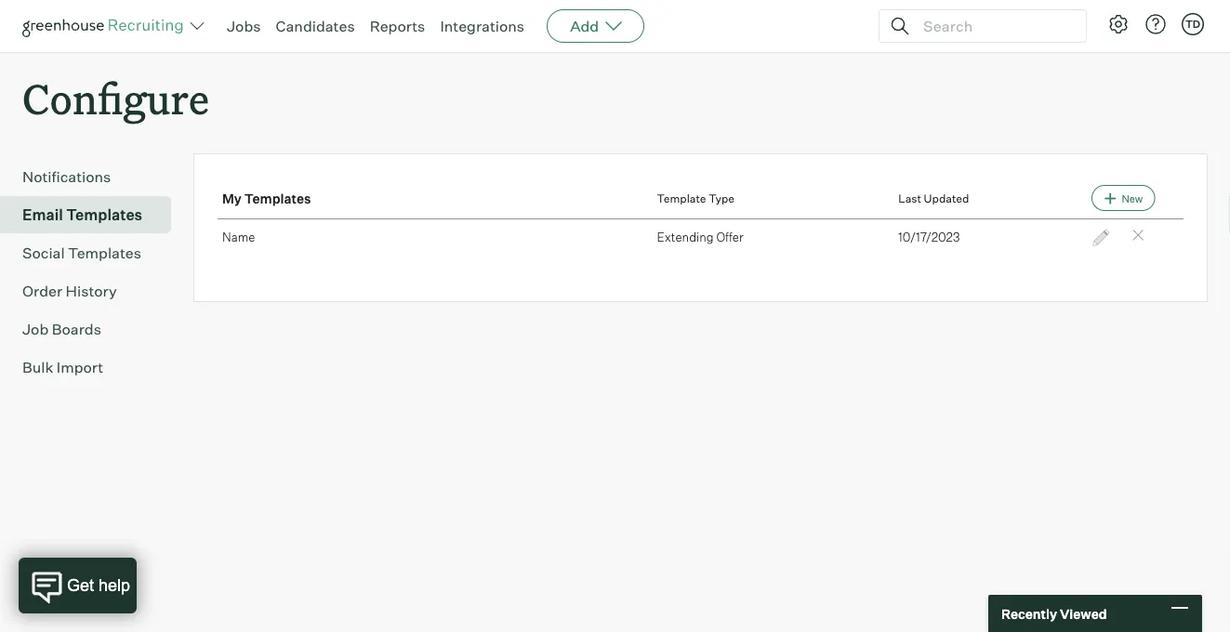 Task type: locate. For each thing, give the bounding box(es) containing it.
candidates
[[276, 17, 355, 35]]

last updated
[[898, 191, 969, 205]]

history
[[66, 282, 117, 300]]

templates for email templates
[[66, 206, 142, 224]]

templates right my
[[244, 190, 311, 206]]

type
[[709, 191, 735, 205]]

templates
[[244, 190, 311, 206], [66, 206, 142, 224], [68, 244, 141, 262]]

bulk
[[22, 358, 53, 377]]

last
[[898, 191, 921, 205]]

import
[[57, 358, 103, 377]]

jobs link
[[227, 17, 261, 35]]

templates up order history link
[[68, 244, 141, 262]]

configure image
[[1107, 13, 1130, 35]]

reports link
[[370, 17, 425, 35]]

recently viewed
[[1001, 605, 1107, 622]]

templates down notifications 'link'
[[66, 206, 142, 224]]

templates for my templates
[[244, 190, 311, 206]]

template type
[[657, 191, 735, 205]]

td button
[[1182, 13, 1204, 35]]

my templates
[[222, 190, 311, 206]]

add
[[570, 17, 599, 35]]

order history link
[[22, 280, 164, 302]]

social templates link
[[22, 242, 164, 264]]

td button
[[1178, 9, 1208, 39]]

Search text field
[[919, 13, 1069, 40]]

templates for social templates
[[68, 244, 141, 262]]

order
[[22, 282, 62, 300]]

extending
[[657, 229, 714, 244]]

10/17/2023
[[898, 229, 960, 244]]

notifications
[[22, 168, 111, 186]]

integrations link
[[440, 17, 524, 35]]

job boards
[[22, 320, 101, 339]]



Task type: describe. For each thing, give the bounding box(es) containing it.
job boards link
[[22, 318, 164, 340]]

new
[[1122, 192, 1143, 205]]

candidates link
[[276, 17, 355, 35]]

jobs
[[227, 17, 261, 35]]

bulk import link
[[22, 356, 164, 379]]

boards
[[52, 320, 101, 339]]

my
[[222, 190, 242, 206]]

template
[[657, 191, 706, 205]]

extending offer
[[657, 229, 743, 244]]

updated
[[924, 191, 969, 205]]

offer
[[716, 229, 743, 244]]

td
[[1185, 18, 1200, 30]]

order history
[[22, 282, 117, 300]]

viewed
[[1060, 605, 1107, 622]]

add button
[[547, 9, 644, 43]]

email templates link
[[22, 204, 164, 226]]

integrations
[[440, 17, 524, 35]]

configure
[[22, 71, 209, 126]]

notifications link
[[22, 166, 164, 188]]

job
[[22, 320, 49, 339]]

new link
[[1092, 185, 1155, 211]]

social
[[22, 244, 65, 262]]

name
[[222, 229, 255, 244]]

greenhouse recruiting image
[[22, 15, 190, 37]]

social templates
[[22, 244, 141, 262]]

email
[[22, 206, 63, 224]]

recently
[[1001, 605, 1057, 622]]

reports
[[370, 17, 425, 35]]

email templates
[[22, 206, 142, 224]]

bulk import
[[22, 358, 103, 377]]



Task type: vqa. For each thing, say whether or not it's contained in the screenshot.
Social
yes



